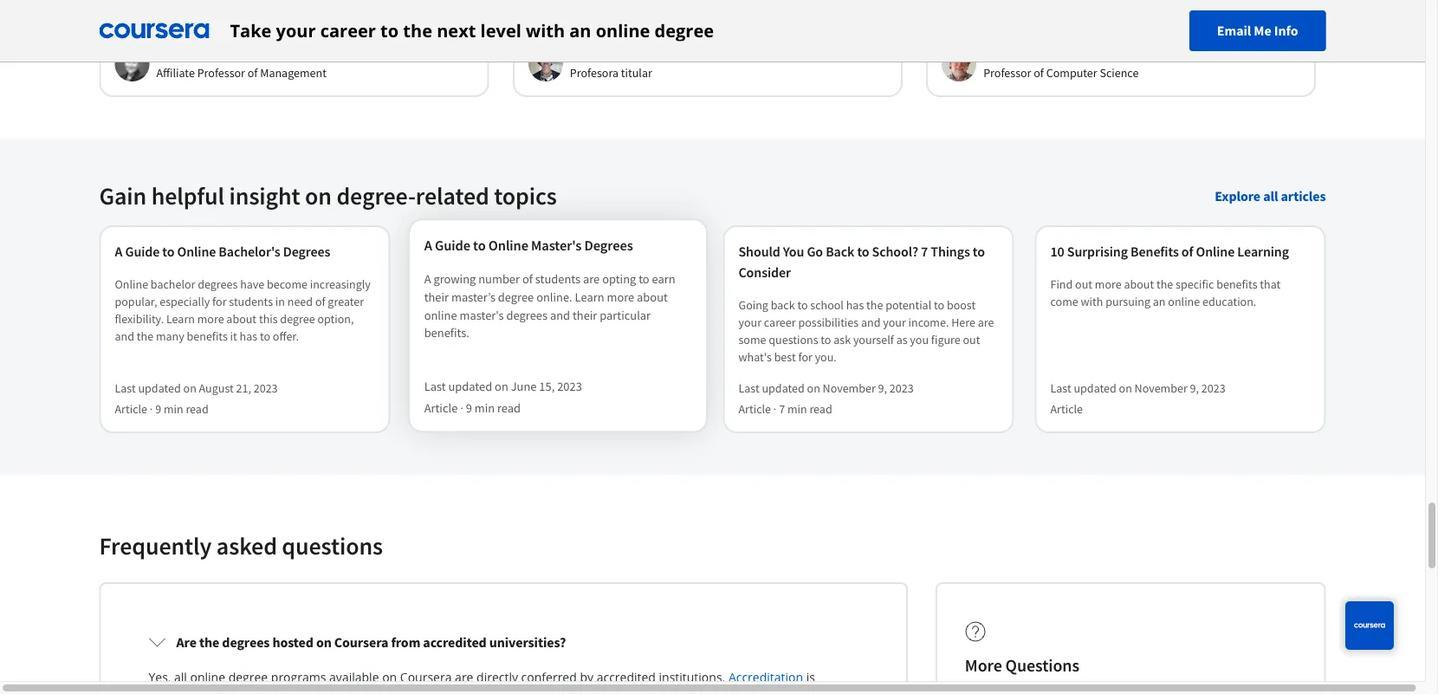 Task type: vqa. For each thing, say whether or not it's contained in the screenshot.


Task type: locate. For each thing, give the bounding box(es) containing it.
increasingly
[[310, 276, 371, 292]]

guide up growing
[[435, 236, 470, 254]]

november for back
[[823, 380, 876, 396]]

0 horizontal spatial coursera
[[334, 633, 388, 651]]

2 november from the left
[[1135, 380, 1188, 396]]

2 horizontal spatial an
[[1153, 294, 1166, 309]]

10 surprising benefits of online learning
[[1051, 243, 1289, 260]]

and down online.
[[550, 307, 570, 323]]

and
[[222, 14, 244, 31], [550, 307, 570, 323], [861, 315, 881, 330], [115, 328, 134, 344]]

of inside a growing number of students are opting to earn their master's degree online. learn more about online master's degrees and their particular benefits.
[[522, 271, 533, 287]]

9 inside last updated on june 15, 2023 article · 9 min read
[[466, 400, 472, 416]]

0 horizontal spatial read
[[186, 401, 209, 417]]

article inside last updated on august 21, 2023 article · 9 min read
[[115, 401, 147, 417]]

more inside a growing number of students are opting to earn their master's degree online. learn more about online master's degrees and their particular benefits.
[[607, 289, 634, 305]]

a inside a growing number of students are opting to earn their master's degree online. learn more about online master's degrees and their particular benefits.
[[424, 271, 431, 287]]

0 horizontal spatial professor
[[197, 65, 245, 81]]

0 horizontal spatial that
[[308, 689, 331, 694]]

a guide to online bachelor's degrees
[[115, 243, 330, 260]]

1 vertical spatial that
[[308, 689, 331, 694]]

online up benefits.
[[424, 307, 457, 323]]

more up pursuing
[[1095, 276, 1122, 292]]

to right ability
[[721, 689, 733, 694]]

updated inside the last updated on november 9, 2023 article · 7 min read
[[762, 380, 805, 396]]

0 horizontal spatial has
[[240, 328, 257, 344]]

2023 inside last updated on june 15, 2023 article · 9 min read
[[557, 378, 582, 394]]

0 horizontal spatial out
[[963, 332, 980, 347]]

1 horizontal spatial more
[[607, 289, 634, 305]]

as
[[897, 332, 908, 347]]

has right school
[[846, 297, 864, 313]]

of down mitchell at right
[[1034, 65, 1044, 81]]

gain helpful insight on degree-related topics
[[99, 181, 557, 211]]

figure
[[931, 332, 961, 347]]

a for a growing number of students are opting to earn their master's degree online. learn more about online master's degrees and their particular benefits.
[[424, 271, 431, 287]]

1 horizontal spatial in
[[275, 294, 285, 309]]

all inside frequently asked questions element
[[174, 669, 187, 685]]

0 vertical spatial it
[[230, 328, 237, 344]]

topics
[[494, 181, 557, 211]]

to inside a growing number of students are opting to earn their master's degree online. learn more about online master's degrees and their particular benefits.
[[639, 271, 650, 287]]

this
[[259, 311, 278, 327]]

updated inside last updated on june 15, 2023 article · 9 min read
[[448, 378, 492, 394]]

your up ortega
[[276, 19, 316, 42]]

learn
[[575, 289, 604, 305], [166, 311, 195, 327]]

your down institutions.
[[655, 689, 681, 694]]

for right especially
[[212, 294, 227, 309]]

9, inside the last updated on november 9, 2023 article · 7 min read
[[878, 380, 887, 396]]

the right are
[[199, 633, 219, 651]]

all for yes,
[[174, 669, 187, 685]]

are up the rigorous
[[455, 669, 474, 685]]

academic
[[501, 689, 554, 694]]

november inside last updated on november 9, 2023 article
[[1135, 380, 1188, 396]]

online up specific
[[1196, 243, 1235, 260]]

degrees inside online bachelor degrees have become increasingly popular, especially for students in need of greater flexibility. learn more about this degree option, and the many benefits it has to offer.
[[198, 276, 238, 292]]

2 horizontal spatial min
[[788, 401, 807, 417]]

the inside find out more about the specific benefits that come with pursuing an online education.
[[1157, 276, 1174, 292]]

1 vertical spatial benefits
[[187, 328, 228, 344]]

· inside last updated on june 15, 2023 article · 9 min read
[[460, 400, 463, 416]]

· for a guide to online master's degrees
[[460, 400, 463, 416]]

0 horizontal spatial for
[[212, 294, 227, 309]]

about up pursuing
[[1124, 276, 1154, 292]]

1 horizontal spatial it
[[259, 689, 266, 694]]

best
[[774, 349, 796, 365]]

1 horizontal spatial for
[[798, 349, 813, 365]]

of right benefits
[[1182, 243, 1194, 260]]

school?
[[872, 243, 918, 260]]

students up online.
[[535, 271, 581, 287]]

yourself
[[853, 332, 894, 347]]

degrees for for
[[198, 276, 238, 292]]

accredited up yes, all online degree programs available on coursera are directly conferred by accredited institutions. accreditation
[[423, 633, 487, 651]]

1 9, from the left
[[878, 380, 887, 396]]

0 vertical spatial in
[[142, 14, 153, 31]]

1 horizontal spatial students
[[535, 271, 581, 287]]

option,
[[317, 311, 354, 327]]

benefits up education.
[[1217, 276, 1258, 292]]

0 vertical spatial out
[[1075, 276, 1093, 292]]

·
[[460, 400, 463, 416], [150, 401, 153, 417], [774, 401, 777, 417]]

0 horizontal spatial their
[[424, 289, 449, 305]]

a guide to online master's degrees
[[424, 236, 633, 254]]

questions inside frequently asked questions element
[[282, 531, 383, 561]]

1 horizontal spatial degrees
[[584, 236, 633, 254]]

the left next
[[403, 19, 432, 42]]

0 vertical spatial all
[[1264, 187, 1279, 205]]

by
[[580, 669, 594, 685]]

that down programs
[[308, 689, 331, 694]]

1 vertical spatial out
[[963, 332, 980, 347]]

your up as
[[883, 315, 906, 330]]

article
[[424, 400, 458, 416], [115, 401, 147, 417], [739, 401, 771, 417], [1051, 401, 1083, 417]]

are left opting
[[583, 271, 600, 287]]

1 vertical spatial career
[[764, 315, 796, 330]]

with right come on the right top
[[1081, 294, 1103, 309]]

about inside find out more about the specific benefits that come with pursuing an online education.
[[1124, 276, 1154, 292]]

· inside the last updated on november 9, 2023 article · 7 min read
[[774, 401, 777, 417]]

article inside last updated on november 9, 2023 article
[[1051, 401, 1083, 417]]

the left specific
[[1157, 276, 1174, 292]]

explore
[[1215, 187, 1261, 205]]

students down have
[[229, 294, 273, 309]]

7 down best
[[779, 401, 785, 417]]

degree inside frequently asked questions element
[[228, 669, 268, 685]]

degrees for universities?
[[222, 633, 270, 651]]

in down become
[[275, 294, 285, 309]]

read down "august"
[[186, 401, 209, 417]]

all for explore
[[1264, 187, 1279, 205]]

9 for a guide to online bachelor's degrees
[[155, 401, 161, 417]]

2 vertical spatial an
[[334, 689, 348, 694]]

eases
[[620, 689, 652, 694]]

about down earn at top left
[[637, 289, 668, 305]]

1 horizontal spatial questions
[[769, 332, 818, 347]]

benefits
[[1217, 276, 1258, 292], [187, 328, 228, 344]]

guide inside the a guide to online master's degrees link
[[435, 236, 470, 254]]

degrees down 'a guide to online bachelor's degrees'
[[198, 276, 238, 292]]

1 horizontal spatial 9
[[466, 400, 472, 416]]

coursera image
[[99, 17, 209, 45]]

online up casallas,
[[596, 19, 650, 42]]

last inside the last updated on november 9, 2023 article · 7 min read
[[739, 380, 760, 396]]

available
[[329, 669, 379, 685]]

a inside a guide to online bachelor's degrees link
[[115, 243, 122, 260]]

last for 10 surprising benefits of online learning
[[1051, 380, 1072, 396]]

learn down opting
[[575, 289, 604, 305]]

a inside the a guide to online master's degrees link
[[424, 236, 432, 254]]

0 horizontal spatial min
[[164, 401, 183, 417]]

opting
[[602, 271, 636, 287]]

read
[[497, 400, 521, 416], [186, 401, 209, 417], [810, 401, 832, 417]]

1 vertical spatial accredited
[[597, 669, 656, 685]]

yes, all online degree programs available on coursera are directly conferred by accredited institutions. accreditation
[[149, 669, 803, 685]]

0 vertical spatial are
[[583, 271, 600, 287]]

1 horizontal spatial out
[[1075, 276, 1093, 292]]

0 horizontal spatial are
[[455, 669, 474, 685]]

0 horizontal spatial more
[[197, 311, 224, 327]]

0 horizontal spatial degrees
[[283, 243, 330, 260]]

0 horizontal spatial in
[[142, 14, 153, 31]]

are right "here"
[[978, 315, 994, 330]]

1 vertical spatial 7
[[779, 401, 785, 417]]

has inside going back to school has the potential to boost your career possibilities and your income. here are some questions to ask yourself as you figure out what's best for you.
[[846, 297, 864, 313]]

9 inside last updated on august 21, 2023 article · 9 min read
[[155, 401, 161, 417]]

the inside going back to school has the potential to boost your career possibilities and your income. here are some questions to ask yourself as you figure out what's best for you.
[[867, 297, 883, 313]]

0 horizontal spatial 9,
[[878, 380, 887, 396]]

and up yourself
[[861, 315, 881, 330]]

0 vertical spatial has
[[846, 297, 864, 313]]

last inside last updated on august 21, 2023 article · 9 min read
[[115, 380, 136, 396]]

· inside last updated on august 21, 2023 article · 9 min read
[[150, 401, 153, 417]]

1 vertical spatial it
[[259, 689, 266, 694]]

questions
[[1006, 655, 1080, 676]]

min inside last updated on august 21, 2023 article · 9 min read
[[164, 401, 183, 417]]

coursera up the available
[[334, 633, 388, 651]]

online inside online bachelor degrees have become increasingly popular, especially for students in need of greater flexibility. learn more about this degree option, and the many benefits it has to offer.
[[115, 276, 148, 292]]

1 horizontal spatial read
[[497, 400, 521, 416]]

1 horizontal spatial min
[[475, 400, 495, 416]]

read inside last updated on june 15, 2023 article · 9 min read
[[497, 400, 521, 416]]

0 horizontal spatial it
[[230, 328, 237, 344]]

online up popular,
[[115, 276, 148, 292]]

1 horizontal spatial are
[[583, 271, 600, 287]]

important
[[149, 689, 205, 694]]

coursera
[[334, 633, 388, 651], [400, 669, 452, 685]]

chris mitchell professor of computer science
[[984, 48, 1139, 81]]

2023 for online
[[1202, 380, 1226, 396]]

1 november from the left
[[823, 380, 876, 396]]

9, for online
[[1190, 380, 1199, 396]]

their down growing
[[424, 289, 449, 305]]

1 vertical spatial has
[[240, 328, 257, 344]]

0 horizontal spatial about
[[226, 311, 257, 327]]

benefits.
[[424, 325, 470, 341]]

0 horizontal spatial learn
[[166, 311, 195, 327]]

growing
[[434, 271, 476, 287]]

out inside find out more about the specific benefits that come with pursuing an online education.
[[1075, 276, 1093, 292]]

for inside going back to school has the potential to boost your career possibilities and your income. here are some questions to ask yourself as you figure out what's best for you.
[[798, 349, 813, 365]]

learning
[[1238, 243, 1289, 260]]

in right msc
[[142, 14, 153, 31]]

credits,
[[784, 689, 825, 694]]

some
[[739, 332, 766, 347]]

last for a guide to online bachelor's degrees
[[115, 380, 136, 396]]

explore all articles
[[1215, 187, 1326, 205]]

15,
[[539, 378, 555, 394]]

2 vertical spatial degrees
[[222, 633, 270, 651]]

all left articles
[[1264, 187, 1279, 205]]

2023 inside the last updated on november 9, 2023 article · 7 min read
[[890, 380, 914, 396]]

read down you. at right
[[810, 401, 832, 417]]

about
[[1124, 276, 1154, 292], [637, 289, 668, 305], [226, 311, 257, 327]]

boost
[[947, 297, 976, 313]]

particular
[[600, 307, 651, 323]]

degree down need
[[280, 311, 315, 327]]

online up number on the top of page
[[489, 236, 528, 254]]

an
[[570, 19, 591, 42], [1153, 294, 1166, 309], [334, 689, 348, 694]]

1 horizontal spatial learn
[[575, 289, 604, 305]]

me
[[1254, 22, 1272, 39]]

0 horizontal spatial 7
[[779, 401, 785, 417]]

and inside online bachelor degrees have become increasingly popular, especially for students in need of greater flexibility. learn more about this degree option, and the many benefits it has to offer.
[[115, 328, 134, 344]]

of
[[248, 65, 258, 81], [1034, 65, 1044, 81], [1182, 243, 1194, 260], [522, 271, 533, 287], [315, 294, 325, 309]]

article inside last updated on june 15, 2023 article · 9 min read
[[424, 400, 458, 416]]

0 horizontal spatial questions
[[282, 531, 383, 561]]

of right number on the top of page
[[522, 271, 533, 287]]

has
[[846, 297, 864, 313], [240, 328, 257, 344]]

guide inside a guide to online bachelor's degrees link
[[125, 243, 160, 260]]

article inside the last updated on november 9, 2023 article · 7 min read
[[739, 401, 771, 417]]

their left particular
[[573, 307, 597, 323]]

7 inside should you go back to school? 7 things to consider
[[921, 243, 928, 260]]

about left this on the top of the page
[[226, 311, 257, 327]]

a down related on the top left of the page
[[424, 236, 432, 254]]

for right best
[[798, 349, 813, 365]]

last inside last updated on november 9, 2023 article
[[1051, 380, 1072, 396]]

entrepreneurship
[[247, 14, 350, 31]]

should you go back to school? 7 things to consider
[[739, 243, 985, 281]]

flexibility.
[[115, 311, 164, 327]]

1 vertical spatial students
[[229, 294, 273, 309]]

helpful
[[151, 181, 224, 211]]

1 vertical spatial with
[[1081, 294, 1103, 309]]

0 vertical spatial accredited
[[423, 633, 487, 651]]

1 vertical spatial coursera
[[400, 669, 452, 685]]

min for should you go back to school? 7 things to consider
[[788, 401, 807, 417]]

1 horizontal spatial their
[[573, 307, 597, 323]]

a for a guide to online bachelor's degrees
[[115, 243, 122, 260]]

questions up best
[[769, 332, 818, 347]]

1 vertical spatial questions
[[282, 531, 383, 561]]

0 vertical spatial questions
[[769, 332, 818, 347]]

1 horizontal spatial november
[[1135, 380, 1188, 396]]

9 down benefits.
[[466, 400, 472, 416]]

1 horizontal spatial that
[[1260, 276, 1281, 292]]

students inside a growing number of students are opting to earn their master's degree online. learn more about online master's degrees and their particular benefits.
[[535, 271, 581, 287]]

2 professor from the left
[[984, 65, 1032, 81]]

read inside the last updated on november 9, 2023 article · 7 min read
[[810, 401, 832, 417]]

0 horizontal spatial students
[[229, 294, 273, 309]]

online inside find out more about the specific benefits that come with pursuing an online education.
[[1168, 294, 1200, 309]]

0 horizontal spatial november
[[823, 380, 876, 396]]

learn down especially
[[166, 311, 195, 327]]

online inside a growing number of students are opting to earn their master's degree online. learn more about online master's degrees and their particular benefits.
[[424, 307, 457, 323]]

2 9, from the left
[[1190, 380, 1199, 396]]

1 horizontal spatial all
[[1264, 187, 1279, 205]]

1 horizontal spatial about
[[637, 289, 668, 305]]

that down "learning" at the right top of the page
[[1260, 276, 1281, 292]]

1 vertical spatial learn
[[166, 311, 195, 327]]

are
[[176, 633, 197, 651]]

yes,
[[149, 669, 171, 685]]

degrees inside dropdown button
[[222, 633, 270, 651]]

min inside the last updated on november 9, 2023 article · 7 min read
[[788, 401, 807, 417]]

0 horizontal spatial benefits
[[187, 328, 228, 344]]

of down lehmann-
[[248, 65, 258, 81]]

career up 'management'
[[320, 19, 376, 42]]

affiliate
[[156, 65, 195, 81]]

0 vertical spatial 7
[[921, 243, 928, 260]]

you
[[910, 332, 929, 347]]

rigorous
[[450, 689, 498, 694]]

degree down number on the top of page
[[498, 289, 534, 305]]

7 left things
[[921, 243, 928, 260]]

1 vertical spatial for
[[798, 349, 813, 365]]

insight
[[229, 181, 300, 211]]

out right find
[[1075, 276, 1093, 292]]

students
[[535, 271, 581, 287], [229, 294, 273, 309]]

back
[[771, 297, 795, 313]]

1 horizontal spatial benefits
[[1217, 276, 1258, 292]]

degrees down online.
[[507, 307, 548, 323]]

2023 inside last updated on november 9, 2023 article
[[1202, 380, 1226, 396]]

updated for should you go back to school? 7 things to consider
[[762, 380, 805, 396]]

1 vertical spatial degrees
[[507, 307, 548, 323]]

professor down chris
[[984, 65, 1032, 81]]

to left earn at top left
[[639, 271, 650, 287]]

november for of
[[1135, 380, 1188, 396]]

a up popular,
[[115, 243, 122, 260]]

0 vertical spatial their
[[424, 289, 449, 305]]

from
[[391, 633, 420, 651]]

0 vertical spatial students
[[535, 271, 581, 287]]

2 horizontal spatial more
[[1095, 276, 1122, 292]]

questions right asked
[[282, 531, 383, 561]]

last for a guide to online master's degrees
[[424, 378, 446, 394]]

especially
[[160, 294, 210, 309]]

ask
[[834, 332, 851, 347]]

that inside is important because it shows that an institution meets rigorous academic standards, eases your ability to transfer credits, an
[[308, 689, 331, 694]]

has left offer.
[[240, 328, 257, 344]]

an up rubby
[[570, 19, 591, 42]]

0 vertical spatial benefits
[[1217, 276, 1258, 292]]

0 horizontal spatial with
[[526, 19, 565, 42]]

0 vertical spatial coursera
[[334, 633, 388, 651]]

questions inside going back to school has the potential to boost your career possibilities and your income. here are some questions to ask yourself as you figure out what's best for you.
[[769, 332, 818, 347]]

standards,
[[557, 689, 617, 694]]

0 vertical spatial degrees
[[198, 276, 238, 292]]

0 horizontal spatial 9
[[155, 401, 161, 417]]

1 vertical spatial all
[[174, 669, 187, 685]]

the
[[403, 19, 432, 42], [1157, 276, 1174, 292], [867, 297, 883, 313], [137, 328, 153, 344], [199, 633, 219, 651]]

are inside frequently asked questions element
[[455, 669, 474, 685]]

2 horizontal spatial about
[[1124, 276, 1154, 292]]

an down the available
[[334, 689, 348, 694]]

institution
[[351, 689, 409, 694]]

accredited up eases
[[597, 669, 656, 685]]

read down june
[[497, 400, 521, 416]]

updated for a guide to online master's degrees
[[448, 378, 492, 394]]

0 vertical spatial that
[[1260, 276, 1281, 292]]

professor down lehmann-
[[197, 65, 245, 81]]

take
[[230, 19, 272, 42]]

0 vertical spatial learn
[[575, 289, 604, 305]]

2 horizontal spatial are
[[978, 315, 994, 330]]

1 vertical spatial are
[[978, 315, 994, 330]]

offer.
[[273, 328, 299, 344]]

innovation
[[155, 14, 219, 31]]

coursera up meets
[[400, 669, 452, 685]]

degree up the because
[[228, 669, 268, 685]]

min inside last updated on june 15, 2023 article · 9 min read
[[475, 400, 495, 416]]

read inside last updated on august 21, 2023 article · 9 min read
[[186, 401, 209, 417]]

on inside last updated on august 21, 2023 article · 9 min read
[[183, 380, 197, 396]]

degrees up become
[[283, 243, 330, 260]]

more
[[1095, 276, 1122, 292], [607, 289, 634, 305], [197, 311, 224, 327]]

it left the shows
[[259, 689, 266, 694]]

it left offer.
[[230, 328, 237, 344]]

education.
[[1203, 294, 1257, 309]]

2 horizontal spatial ·
[[774, 401, 777, 417]]

2023 inside last updated on august 21, 2023 article · 9 min read
[[254, 380, 278, 396]]

explore all articles link
[[1215, 187, 1326, 205]]

ability
[[684, 689, 718, 694]]

professor
[[197, 65, 245, 81], [984, 65, 1032, 81]]

of for 10 surprising benefits of online learning
[[1182, 243, 1194, 260]]

1 horizontal spatial 7
[[921, 243, 928, 260]]

more down especially
[[197, 311, 224, 327]]

10 surprising benefits of online learning link
[[1051, 241, 1311, 262]]

the left potential
[[867, 297, 883, 313]]

last inside last updated on june 15, 2023 article · 9 min read
[[424, 378, 446, 394]]

article for a guide to online master's degrees
[[424, 400, 458, 416]]

updated inside last updated on august 21, 2023 article · 9 min read
[[138, 380, 181, 396]]

degrees left hosted
[[222, 633, 270, 651]]

0 vertical spatial for
[[212, 294, 227, 309]]

the down the flexibility. on the top left
[[137, 328, 153, 344]]

1 horizontal spatial an
[[570, 19, 591, 42]]

online inside frequently asked questions element
[[190, 669, 225, 685]]

find out more about the specific benefits that come with pursuing an online education.
[[1051, 276, 1281, 309]]

of right need
[[315, 294, 325, 309]]

more down opting
[[607, 289, 634, 305]]

an right pursuing
[[1153, 294, 1166, 309]]

conferred
[[521, 669, 577, 685]]

november inside the last updated on november 9, 2023 article · 7 min read
[[823, 380, 876, 396]]

a left growing
[[424, 271, 431, 287]]

updated inside last updated on november 9, 2023 article
[[1074, 380, 1117, 396]]

a
[[424, 236, 432, 254], [115, 243, 122, 260], [424, 271, 431, 287]]

with left en
[[526, 19, 565, 42]]

degree
[[655, 19, 714, 42], [498, 289, 534, 305], [280, 311, 315, 327], [228, 669, 268, 685]]

degrees up opting
[[584, 236, 633, 254]]

2023 for master's
[[557, 378, 582, 394]]

guide for a guide to online bachelor's degrees
[[125, 243, 160, 260]]

1 vertical spatial in
[[275, 294, 285, 309]]

1 horizontal spatial ·
[[460, 400, 463, 416]]

9 down "many"
[[155, 401, 161, 417]]

1 vertical spatial an
[[1153, 294, 1166, 309]]

benefits right "many"
[[187, 328, 228, 344]]

of inside chris mitchell professor of computer science
[[1034, 65, 1044, 81]]

for inside online bachelor degrees have become increasingly popular, especially for students in need of greater flexibility. learn more about this degree option, and the many benefits it has to offer.
[[212, 294, 227, 309]]

online up the because
[[190, 669, 225, 685]]

for
[[212, 294, 227, 309], [798, 349, 813, 365]]

all up important
[[174, 669, 187, 685]]

1 horizontal spatial career
[[764, 315, 796, 330]]

1 horizontal spatial professor
[[984, 65, 1032, 81]]

guide up 'bachelor'
[[125, 243, 160, 260]]

0 vertical spatial career
[[320, 19, 376, 42]]

take your career to the next level with an online degree
[[230, 19, 714, 42]]

to right back
[[857, 243, 870, 260]]

to up number on the top of page
[[473, 236, 486, 254]]

what's
[[739, 349, 772, 365]]

2 vertical spatial are
[[455, 669, 474, 685]]

en
[[582, 14, 596, 31]]

to down this on the top of the page
[[260, 328, 270, 344]]

0 vertical spatial an
[[570, 19, 591, 42]]

1 professor from the left
[[197, 65, 245, 81]]

professor inside chris mitchell professor of computer science
[[984, 65, 1032, 81]]

online down specific
[[1168, 294, 1200, 309]]

has inside online bachelor degrees have become increasingly popular, especially for students in need of greater flexibility. learn more about this degree option, and the many benefits it has to offer.
[[240, 328, 257, 344]]

1 horizontal spatial guide
[[435, 236, 470, 254]]

should
[[739, 243, 780, 260]]



Task type: describe. For each thing, give the bounding box(es) containing it.
9, for to
[[878, 380, 887, 396]]

0 horizontal spatial career
[[320, 19, 376, 42]]

pursuing
[[1106, 294, 1151, 309]]

and inside going back to school has the potential to boost your career possibilities and your income. here are some questions to ask yourself as you figure out what's best for you.
[[861, 315, 881, 330]]

an inside find out more about the specific benefits that come with pursuing an online education.
[[1153, 294, 1166, 309]]

laurence lehmann-ortega affiliate professor of management
[[156, 48, 327, 81]]

professor inside laurence lehmann-ortega affiliate professor of management
[[197, 65, 245, 81]]

of for chris mitchell professor of computer science
[[1034, 65, 1044, 81]]

management
[[260, 65, 327, 81]]

here
[[952, 315, 976, 330]]

and inside a growing number of students are opting to earn their master's degree online. learn more about online master's degrees and their particular benefits.
[[550, 307, 570, 323]]

laurence
[[156, 48, 205, 63]]

to up 'bachelor'
[[162, 243, 175, 260]]

a guide to online bachelor's degrees link
[[115, 241, 375, 262]]

email
[[1217, 22, 1252, 39]]

next
[[437, 19, 476, 42]]

science
[[1100, 65, 1139, 81]]

degrees inside a growing number of students are opting to earn their master's degree online. learn more about online master's degrees and their particular benefits.
[[507, 307, 548, 323]]

read for bachelor's
[[186, 401, 209, 417]]

degree inside a growing number of students are opting to earn their master's degree online. learn more about online master's degrees and their particular benefits.
[[498, 289, 534, 305]]

bachelor's
[[219, 243, 280, 260]]

degree-
[[337, 181, 416, 211]]

computer
[[1047, 65, 1098, 81]]

to right the back
[[798, 297, 808, 313]]

of inside laurence lehmann-ortega affiliate professor of management
[[248, 65, 258, 81]]

degrees for a guide to online bachelor's degrees
[[283, 243, 330, 260]]

min for a guide to online master's degrees
[[475, 400, 495, 416]]

number
[[478, 271, 520, 287]]

read for master's
[[497, 400, 521, 416]]

1 horizontal spatial coursera
[[400, 669, 452, 685]]

your up some at right
[[739, 315, 762, 330]]

benefits
[[1131, 243, 1179, 260]]

transfer
[[736, 689, 781, 694]]

to up income.
[[934, 297, 945, 313]]

to inside online bachelor degrees have become increasingly popular, especially for students in need of greater flexibility. learn more about this degree option, and the many benefits it has to offer.
[[260, 328, 270, 344]]

to right things
[[973, 243, 985, 260]]

need
[[287, 294, 313, 309]]

meets
[[412, 689, 447, 694]]

are inside going back to school has the potential to boost your career possibilities and your income. here are some questions to ask yourself as you figure out what's best for you.
[[978, 315, 994, 330]]

because
[[209, 689, 255, 694]]

de
[[661, 14, 675, 31]]

level
[[481, 19, 522, 42]]

are inside a growing number of students are opting to earn their master's degree online. learn more about online master's degrees and their particular benefits.
[[583, 271, 600, 287]]

learn inside online bachelor degrees have become increasingly popular, especially for students in need of greater flexibility. learn more about this degree option, and the many benefits it has to offer.
[[166, 311, 195, 327]]

last for should you go back to school? 7 things to consider
[[739, 380, 760, 396]]

on inside dropdown button
[[316, 633, 332, 651]]

on inside last updated on november 9, 2023 article
[[1119, 380, 1132, 396]]

online.
[[537, 289, 573, 305]]

of inside online bachelor degrees have become increasingly popular, especially for students in need of greater flexibility. learn more about this degree option, and the many benefits it has to offer.
[[315, 294, 325, 309]]

last updated on november 9, 2023 article
[[1051, 380, 1226, 417]]

on inside the last updated on november 9, 2023 article · 7 min read
[[807, 380, 820, 396]]

possibilities
[[798, 315, 859, 330]]

it inside online bachelor degrees have become increasingly popular, especially for students in need of greater flexibility. learn more about this degree option, and the many benefits it has to offer.
[[230, 328, 237, 344]]

accredited inside dropdown button
[[423, 633, 487, 651]]

in inside "msc in innovation and entrepreneurship" link
[[142, 14, 153, 31]]

things
[[931, 243, 970, 260]]

21,
[[236, 380, 251, 396]]

your inside is important because it shows that an institution meets rigorous academic standards, eases your ability to transfer credits, an
[[655, 689, 681, 694]]

find
[[1051, 276, 1073, 292]]

shows
[[269, 689, 305, 694]]

updated for a guide to online bachelor's degrees
[[138, 380, 181, 396]]

rubby
[[570, 48, 604, 63]]

phd
[[656, 48, 677, 63]]

degrees for a guide to online master's degrees
[[584, 236, 633, 254]]

about inside a growing number of students are opting to earn their master's degree online. learn more about online master's degrees and their particular benefits.
[[637, 289, 668, 305]]

universities?
[[489, 633, 566, 651]]

going back to school has the potential to boost your career possibilities and your income. here are some questions to ask yourself as you figure out what's best for you.
[[739, 297, 994, 365]]

a for a guide to online master's degrees
[[424, 236, 432, 254]]

earn
[[652, 271, 676, 287]]

you
[[783, 243, 804, 260]]

2023 for to
[[890, 380, 914, 396]]

school
[[810, 297, 844, 313]]

· for should you go back to school? 7 things to consider
[[774, 401, 777, 417]]

more inside find out more about the specific benefits that come with pursuing an online education.
[[1095, 276, 1122, 292]]

june
[[511, 378, 537, 394]]

maestría en ingeniería de software
[[528, 14, 731, 31]]

email me info
[[1217, 22, 1298, 39]]

learn inside a growing number of students are opting to earn their master's degree online. learn more about online master's degrees and their particular benefits.
[[575, 289, 604, 305]]

it inside is important because it shows that an institution meets rigorous academic standards, eases your ability to transfer credits, an
[[259, 689, 266, 694]]

ingeniería
[[599, 14, 658, 31]]

online up 'bachelor'
[[177, 243, 216, 260]]

read for to
[[810, 401, 832, 417]]

and up lehmann-
[[222, 14, 244, 31]]

directly
[[477, 669, 518, 685]]

an inside is important because it shows that an institution meets rigorous academic standards, eases your ability to transfer credits, an
[[334, 689, 348, 694]]

9 for a guide to online master's degrees
[[466, 400, 472, 416]]

online bachelor degrees have become increasingly popular, especially for students in need of greater flexibility. learn more about this degree option, and the many benefits it has to offer.
[[115, 276, 371, 344]]

last updated on november 9, 2023 article · 7 min read
[[739, 380, 914, 417]]

to left next
[[381, 19, 399, 42]]

surprising
[[1067, 243, 1128, 260]]

about inside online bachelor degrees have become increasingly popular, especially for students in need of greater flexibility. learn more about this degree option, and the many benefits it has to offer.
[[226, 311, 257, 327]]

is important because it shows that an institution meets rigorous academic standards, eases your ability to transfer credits, an
[[149, 669, 850, 694]]

the inside dropdown button
[[199, 633, 219, 651]]

master's
[[460, 307, 504, 323]]

come
[[1051, 294, 1079, 309]]

7 inside the last updated on november 9, 2023 article · 7 min read
[[779, 401, 785, 417]]

out inside going back to school has the potential to boost your career possibilities and your income. here are some questions to ask yourself as you figure out what's best for you.
[[963, 332, 980, 347]]

updated for 10 surprising benefits of online learning
[[1074, 380, 1117, 396]]

2023 for bachelor's
[[254, 380, 278, 396]]

of for a growing number of students are opting to earn their master's degree online. learn more about online master's degrees and their particular benefits.
[[522, 271, 533, 287]]

guide for a guide to online master's degrees
[[435, 236, 470, 254]]

the inside online bachelor degrees have become increasingly popular, especially for students in need of greater flexibility. learn more about this degree option, and the many benefits it has to offer.
[[137, 328, 153, 344]]

to inside is important because it shows that an institution meets rigorous academic standards, eases your ability to transfer credits, an
[[721, 689, 733, 694]]

that inside find out more about the specific benefits that come with pursuing an online education.
[[1260, 276, 1281, 292]]

coursera inside dropdown button
[[334, 633, 388, 651]]

have
[[240, 276, 264, 292]]

asked
[[217, 531, 277, 561]]

article for 10 surprising benefits of online learning
[[1051, 401, 1083, 417]]

degree inside online bachelor degrees have become increasingly popular, especially for students in need of greater flexibility. learn more about this degree option, and the many benefits it has to offer.
[[280, 311, 315, 327]]

on inside last updated on june 15, 2023 article · 9 min read
[[495, 378, 508, 394]]

consider
[[739, 263, 791, 281]]

to left ask
[[821, 332, 831, 347]]

students inside online bachelor degrees have become increasingly popular, especially for students in need of greater flexibility. learn more about this degree option, and the many benefits it has to offer.
[[229, 294, 273, 309]]

accreditation link
[[729, 669, 803, 685]]

you.
[[815, 349, 837, 365]]

last updated on june 15, 2023 article · 9 min read
[[424, 378, 582, 416]]

10
[[1051, 243, 1065, 260]]

0 vertical spatial with
[[526, 19, 565, 42]]

with inside find out more about the specific benefits that come with pursuing an online education.
[[1081, 294, 1103, 309]]

1 vertical spatial their
[[573, 307, 597, 323]]

many
[[156, 328, 184, 344]]

more
[[965, 655, 1002, 676]]

benefits inside online bachelor degrees have become increasingly popular, especially for students in need of greater flexibility. learn more about this degree option, and the many benefits it has to offer.
[[187, 328, 228, 344]]

1 horizontal spatial accredited
[[597, 669, 656, 685]]

more questions
[[965, 655, 1080, 676]]

chris
[[984, 48, 1011, 63]]

· for a guide to online bachelor's degrees
[[150, 401, 153, 417]]

min for a guide to online bachelor's degrees
[[164, 401, 183, 417]]

frequently asked questions element
[[85, 530, 1340, 694]]

related
[[416, 181, 489, 211]]

article for a guide to online bachelor's degrees
[[115, 401, 147, 417]]

msc
[[115, 14, 139, 31]]

in inside online bachelor degrees have become increasingly popular, especially for students in need of greater flexibility. learn more about this degree option, and the many benefits it has to offer.
[[275, 294, 285, 309]]

degree up phd
[[655, 19, 714, 42]]

article for should you go back to school? 7 things to consider
[[739, 401, 771, 417]]

back
[[826, 243, 855, 260]]

a growing number of students are opting to earn their master's degree online. learn more about online master's degrees and their particular benefits.
[[424, 271, 676, 341]]

master's
[[531, 236, 582, 254]]

career inside going back to school has the potential to boost your career possibilities and your income. here are some questions to ask yourself as you figure out what's best for you.
[[764, 315, 796, 330]]

msc in innovation and entrepreneurship link
[[115, 12, 474, 33]]

mitchell
[[1013, 48, 1055, 63]]

benefits inside find out more about the specific benefits that come with pursuing an online education.
[[1217, 276, 1258, 292]]

profesora
[[570, 65, 619, 81]]

bachelor
[[151, 276, 195, 292]]

is
[[806, 669, 815, 685]]

should you go back to school? 7 things to consider link
[[739, 241, 999, 282]]

frequently
[[99, 531, 212, 561]]

more inside online bachelor degrees have become increasingly popular, especially for students in need of greater flexibility. learn more about this degree option, and the many benefits it has to offer.
[[197, 311, 224, 327]]

accreditation
[[729, 669, 803, 685]]



